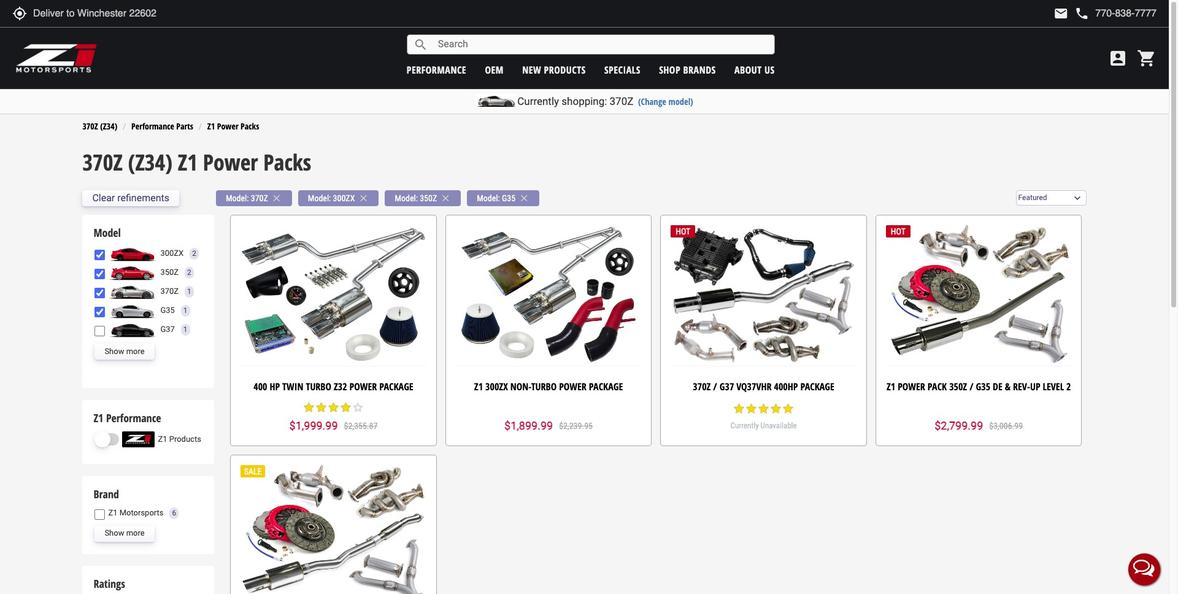 Task type: describe. For each thing, give the bounding box(es) containing it.
z1 products
[[158, 435, 201, 444]]

1 package from the left
[[380, 380, 414, 393]]

1 for 370z
[[187, 287, 191, 296]]

400 hp twin turbo z32 power package
[[254, 380, 414, 393]]

performance link
[[407, 63, 467, 76]]

performance parts
[[131, 120, 193, 132]]

(z34) for 370z (z34)
[[100, 120, 117, 132]]

model: 370z close
[[226, 193, 282, 204]]

nissan 300zx z32 1990 1991 1992 1993 1994 1995 1996 vg30dett vg30de twin turbo non turbo z1 motorsports image
[[108, 246, 157, 262]]

new
[[523, 63, 542, 76]]

package for z1
[[589, 380, 623, 393]]

level
[[1043, 380, 1065, 393]]

model: 300zx close
[[308, 193, 369, 204]]

currently for unavailable
[[731, 421, 759, 431]]

unavailable
[[761, 421, 797, 431]]

parts
[[176, 120, 193, 132]]

specials link
[[605, 63, 641, 76]]

de
[[993, 380, 1003, 393]]

$1,899.99 $2,239.95
[[505, 419, 593, 432]]

$2,799.99
[[935, 419, 984, 432]]

(change
[[638, 96, 667, 107]]

z1 for z1 power pack 350z / g35 de & rev-up level 2
[[887, 380, 896, 393]]

show more button for model
[[95, 344, 155, 360]]

show more button for brand
[[95, 526, 155, 542]]

close for model: 370z close
[[271, 193, 282, 204]]

more for model
[[126, 347, 145, 356]]

model: for model: 350z close
[[395, 193, 418, 203]]

model: for model: 300zx close
[[308, 193, 331, 203]]

non-
[[511, 380, 531, 393]]

$3,006.99
[[990, 421, 1024, 431]]

model)
[[669, 96, 694, 107]]

about us link
[[735, 63, 775, 76]]

shopping_cart
[[1138, 49, 1157, 68]]

370z (z34) z1 power packs
[[83, 148, 311, 178]]

hp
[[270, 380, 280, 393]]

z1 motorsports
[[108, 508, 164, 517]]

nissan 370z z34 2009 2010 2011 2012 2013 2014 2015 2016 2017 2018 2019 3.7l vq37vhr vhr nismo z1 motorsports image
[[108, 284, 157, 300]]

g35 inside model: g35 close
[[502, 193, 516, 203]]

about
[[735, 63, 762, 76]]

&
[[1006, 380, 1011, 393]]

z32
[[334, 380, 347, 393]]

z1 power packs link
[[207, 120, 259, 132]]

model: 350z close
[[395, 193, 451, 204]]

power up star_border
[[350, 380, 377, 393]]

show more for model
[[105, 347, 145, 356]]

0 horizontal spatial g37
[[160, 325, 175, 334]]

about us
[[735, 63, 775, 76]]

(change model) link
[[638, 96, 694, 107]]

performance
[[407, 63, 467, 76]]

nissan 350z z33 2003 2004 2005 2006 2007 2008 2009 vq35de 3.5l revup rev up vq35hr nismo z1 motorsports image
[[108, 265, 157, 281]]

370z for 370z (z34) z1 power packs
[[83, 148, 123, 178]]

z1 motorsports logo image
[[15, 43, 98, 74]]

$2,239.95
[[559, 421, 593, 431]]

300zx for model:
[[333, 193, 355, 203]]

account_box link
[[1106, 49, 1132, 68]]

2 for 350z
[[187, 268, 191, 277]]

brands
[[684, 63, 716, 76]]

$1,999.99
[[290, 419, 338, 432]]

6
[[172, 509, 176, 517]]

more for brand
[[126, 529, 145, 538]]

shopping_cart link
[[1135, 49, 1157, 68]]

370z for 370z / g37 vq37vhr 400hp package
[[693, 380, 711, 393]]

star_border
[[352, 402, 364, 414]]

z1 for z1 300zx non-turbo power package
[[475, 380, 483, 393]]

shop
[[660, 63, 681, 76]]

z1 performance
[[94, 411, 161, 425]]

model: g35 close
[[477, 193, 530, 204]]

pack
[[928, 380, 948, 393]]

0 vertical spatial performance
[[131, 120, 174, 132]]

twin
[[283, 380, 304, 393]]

0 vertical spatial packs
[[241, 120, 259, 132]]

0 horizontal spatial g35
[[160, 306, 175, 315]]

370z / g37 vq37vhr 400hp package
[[693, 380, 835, 393]]

currently unavailable
[[731, 421, 797, 431]]

search
[[414, 37, 428, 52]]

shopping:
[[562, 95, 607, 107]]

2 horizontal spatial 2
[[1067, 380, 1072, 393]]



Task type: locate. For each thing, give the bounding box(es) containing it.
1 horizontal spatial g35
[[502, 193, 516, 203]]

2 show more button from the top
[[95, 526, 155, 542]]

0 horizontal spatial currently
[[518, 95, 559, 107]]

2 for 300zx
[[192, 249, 196, 258]]

ratings
[[94, 577, 125, 591]]

1 vertical spatial 2
[[187, 268, 191, 277]]

package right 400hp at the right bottom of the page
[[801, 380, 835, 393]]

account_box
[[1109, 49, 1129, 68]]

z1 power pack 350z / g35 de & rev-up level 2
[[887, 380, 1072, 393]]

0 vertical spatial (z34)
[[100, 120, 117, 132]]

1 more from the top
[[126, 347, 145, 356]]

1 horizontal spatial (z34)
[[128, 148, 172, 178]]

0 horizontal spatial turbo
[[306, 380, 332, 393]]

350z
[[420, 193, 437, 203], [160, 268, 179, 277], [950, 380, 968, 393]]

1 for g37
[[183, 325, 188, 334]]

1 vertical spatial 300zx
[[160, 249, 184, 258]]

2 turbo from the left
[[531, 380, 557, 393]]

my_location
[[12, 6, 27, 21]]

g37 left vq37vhr
[[720, 380, 735, 393]]

show more down z1 motorsports
[[105, 529, 145, 538]]

oem
[[485, 63, 504, 76]]

refinements
[[117, 192, 169, 204]]

0 vertical spatial show
[[105, 347, 124, 356]]

z1
[[207, 120, 215, 132], [178, 148, 198, 178], [475, 380, 483, 393], [887, 380, 896, 393], [94, 411, 103, 425], [158, 435, 167, 444], [108, 508, 118, 517]]

1 show more button from the top
[[95, 344, 155, 360]]

1 vertical spatial 350z
[[160, 268, 179, 277]]

brand
[[94, 487, 119, 502]]

0 vertical spatial 1
[[187, 287, 191, 296]]

infiniti g35 coupe sedan v35 v36 skyline 2003 2004 2005 2006 2007 2008 3.5l vq35de revup rev up vq35hr z1 motorsports image
[[108, 303, 157, 319]]

(z34) for 370z (z34) z1 power packs
[[128, 148, 172, 178]]

$1,899.99
[[505, 419, 553, 432]]

power right the "parts"
[[217, 120, 239, 132]]

specials
[[605, 63, 641, 76]]

300zx
[[333, 193, 355, 203], [160, 249, 184, 258], [486, 380, 508, 393]]

show down infiniti g37 coupe sedan convertible v36 cv36 hv36 skyline 2008 2009 2010 2011 2012 2013 3.7l vq37vhr z1 motorsports 'image'
[[105, 347, 124, 356]]

turbo for non-
[[531, 380, 557, 393]]

370z
[[610, 95, 634, 107], [83, 120, 98, 132], [83, 148, 123, 178], [251, 193, 268, 203], [160, 287, 179, 296], [693, 380, 711, 393]]

clear
[[92, 192, 115, 204]]

1 turbo from the left
[[306, 380, 332, 393]]

2 show from the top
[[105, 529, 124, 538]]

1 horizontal spatial 350z
[[420, 193, 437, 203]]

0 horizontal spatial package
[[380, 380, 414, 393]]

1 horizontal spatial package
[[589, 380, 623, 393]]

mail phone
[[1054, 6, 1090, 21]]

2 package from the left
[[589, 380, 623, 393]]

400
[[254, 380, 267, 393]]

370z (z34) link
[[83, 120, 117, 132]]

300zx for z1
[[486, 380, 508, 393]]

400hp
[[775, 380, 798, 393]]

1
[[187, 287, 191, 296], [183, 306, 188, 315], [183, 325, 188, 334]]

vq37vhr
[[737, 380, 772, 393]]

1 vertical spatial performance
[[106, 411, 161, 425]]

currently for shopping:
[[518, 95, 559, 107]]

show for model
[[105, 347, 124, 356]]

more
[[126, 347, 145, 356], [126, 529, 145, 538]]

show more button down infiniti g37 coupe sedan convertible v36 cv36 hv36 skyline 2008 2009 2010 2011 2012 2013 3.7l vq37vhr z1 motorsports 'image'
[[95, 344, 155, 360]]

0 horizontal spatial packs
[[241, 120, 259, 132]]

3 close from the left
[[440, 193, 451, 204]]

model: inside model: g35 close
[[477, 193, 500, 203]]

0 vertical spatial g37
[[160, 325, 175, 334]]

rev-
[[1014, 380, 1031, 393]]

370z for 370z (z34)
[[83, 120, 98, 132]]

g37
[[160, 325, 175, 334], [720, 380, 735, 393]]

oem link
[[485, 63, 504, 76]]

package up $2,239.95
[[589, 380, 623, 393]]

$2,355.87
[[344, 421, 378, 431]]

currently down the new
[[518, 95, 559, 107]]

more down infiniti g37 coupe sedan convertible v36 cv36 hv36 skyline 2008 2009 2010 2011 2012 2013 3.7l vq37vhr z1 motorsports 'image'
[[126, 347, 145, 356]]

2 / from the left
[[970, 380, 974, 393]]

2 vertical spatial 1
[[183, 325, 188, 334]]

2 vertical spatial 300zx
[[486, 380, 508, 393]]

/
[[714, 380, 718, 393], [970, 380, 974, 393]]

model: inside model: 350z close
[[395, 193, 418, 203]]

show more
[[105, 347, 145, 356], [105, 529, 145, 538]]

model: inside model: 300zx close
[[308, 193, 331, 203]]

0 vertical spatial show more
[[105, 347, 145, 356]]

z1 for z1 products
[[158, 435, 167, 444]]

2 close from the left
[[358, 193, 369, 204]]

us
[[765, 63, 775, 76]]

turbo
[[306, 380, 332, 393], [531, 380, 557, 393]]

0 vertical spatial 350z
[[420, 193, 437, 203]]

0 vertical spatial show more button
[[95, 344, 155, 360]]

phone link
[[1075, 6, 1157, 21]]

model: for model: g35 close
[[477, 193, 500, 203]]

shop brands link
[[660, 63, 716, 76]]

show more button
[[95, 344, 155, 360], [95, 526, 155, 542]]

z1 300zx non-turbo power package
[[475, 380, 623, 393]]

z1 for z1 performance
[[94, 411, 103, 425]]

packs
[[241, 120, 259, 132], [264, 148, 311, 178]]

2 vertical spatial 350z
[[950, 380, 968, 393]]

close for model: g35 close
[[519, 193, 530, 204]]

2 horizontal spatial package
[[801, 380, 835, 393]]

power
[[217, 120, 239, 132], [203, 148, 258, 178], [350, 380, 377, 393], [559, 380, 587, 393], [898, 380, 926, 393]]

currently shopping: 370z (change model)
[[518, 95, 694, 107]]

1 vertical spatial show
[[105, 529, 124, 538]]

0 vertical spatial more
[[126, 347, 145, 356]]

1 vertical spatial 1
[[183, 306, 188, 315]]

0 horizontal spatial 2
[[187, 268, 191, 277]]

370z for 370z
[[160, 287, 179, 296]]

more down z1 motorsports
[[126, 529, 145, 538]]

infiniti g37 coupe sedan convertible v36 cv36 hv36 skyline 2008 2009 2010 2011 2012 2013 3.7l vq37vhr z1 motorsports image
[[108, 322, 157, 338]]

2 more from the top
[[126, 529, 145, 538]]

2 show more from the top
[[105, 529, 145, 538]]

z1 for z1 power packs
[[207, 120, 215, 132]]

currently down 'star star star star star'
[[731, 421, 759, 431]]

4 model: from the left
[[477, 193, 500, 203]]

1 horizontal spatial turbo
[[531, 380, 557, 393]]

shop brands
[[660, 63, 716, 76]]

show more down infiniti g37 coupe sedan convertible v36 cv36 hv36 skyline 2008 2009 2010 2011 2012 2013 3.7l vq37vhr z1 motorsports 'image'
[[105, 347, 145, 356]]

1 vertical spatial show more button
[[95, 526, 155, 542]]

clear refinements button
[[83, 190, 179, 206]]

2 vertical spatial g35
[[977, 380, 991, 393]]

star star star star star
[[733, 403, 795, 415]]

power up $2,239.95
[[559, 380, 587, 393]]

power left 'pack'
[[898, 380, 926, 393]]

Search search field
[[428, 35, 775, 54]]

2 vertical spatial 2
[[1067, 380, 1072, 393]]

1 close from the left
[[271, 193, 282, 204]]

close for model: 300zx close
[[358, 193, 369, 204]]

350z inside model: 350z close
[[420, 193, 437, 203]]

0 horizontal spatial /
[[714, 380, 718, 393]]

performance up z1 products
[[106, 411, 161, 425]]

1 vertical spatial (z34)
[[128, 148, 172, 178]]

0 vertical spatial currently
[[518, 95, 559, 107]]

4 close from the left
[[519, 193, 530, 204]]

1 horizontal spatial g37
[[720, 380, 735, 393]]

products
[[169, 435, 201, 444]]

new products link
[[523, 63, 586, 76]]

300zx inside model: 300zx close
[[333, 193, 355, 203]]

1 right nissan 370z z34 2009 2010 2011 2012 2013 2014 2015 2016 2017 2018 2019 3.7l vq37vhr vhr nismo z1 motorsports image
[[187, 287, 191, 296]]

2 horizontal spatial 350z
[[950, 380, 968, 393]]

up
[[1031, 380, 1041, 393]]

1 vertical spatial currently
[[731, 421, 759, 431]]

1 for g35
[[183, 306, 188, 315]]

3 package from the left
[[801, 380, 835, 393]]

g35
[[502, 193, 516, 203], [160, 306, 175, 315], [977, 380, 991, 393]]

1 vertical spatial packs
[[264, 148, 311, 178]]

1 vertical spatial g37
[[720, 380, 735, 393]]

motorsports
[[120, 508, 164, 517]]

package
[[380, 380, 414, 393], [589, 380, 623, 393], [801, 380, 835, 393]]

(z34) up refinements
[[128, 148, 172, 178]]

z1 for z1 motorsports
[[108, 508, 118, 517]]

phone
[[1075, 6, 1090, 21]]

(z34)
[[100, 120, 117, 132], [128, 148, 172, 178]]

1 right infiniti g35 coupe sedan v35 v36 skyline 2003 2004 2005 2006 2007 2008 3.5l vq35de revup rev up vq35hr z1 motorsports image
[[183, 306, 188, 315]]

$2,799.99 $3,006.99
[[935, 419, 1024, 432]]

close for model: 350z close
[[440, 193, 451, 204]]

1 horizontal spatial currently
[[731, 421, 759, 431]]

0 horizontal spatial 300zx
[[160, 249, 184, 258]]

star
[[303, 402, 315, 414], [315, 402, 328, 414], [328, 402, 340, 414], [340, 402, 352, 414], [733, 403, 746, 415], [746, 403, 758, 415], [758, 403, 770, 415], [770, 403, 783, 415], [783, 403, 795, 415]]

products
[[544, 63, 586, 76]]

1 model: from the left
[[226, 193, 249, 203]]

None checkbox
[[95, 250, 105, 260], [95, 269, 105, 279], [95, 326, 105, 336], [95, 250, 105, 260], [95, 269, 105, 279], [95, 326, 105, 336]]

0 vertical spatial g35
[[502, 193, 516, 203]]

None checkbox
[[95, 288, 105, 298], [95, 307, 105, 317], [95, 509, 105, 520], [95, 288, 105, 298], [95, 307, 105, 317], [95, 509, 105, 520]]

/ left de
[[970, 380, 974, 393]]

clear refinements
[[92, 192, 169, 204]]

1 vertical spatial g35
[[160, 306, 175, 315]]

new products
[[523, 63, 586, 76]]

1 horizontal spatial /
[[970, 380, 974, 393]]

performance
[[131, 120, 174, 132], [106, 411, 161, 425]]

1 right infiniti g37 coupe sedan convertible v36 cv36 hv36 skyline 2008 2009 2010 2011 2012 2013 3.7l vq37vhr z1 motorsports 'image'
[[183, 325, 188, 334]]

1 / from the left
[[714, 380, 718, 393]]

mail link
[[1054, 6, 1069, 21]]

2 horizontal spatial g35
[[977, 380, 991, 393]]

currently
[[518, 95, 559, 107], [731, 421, 759, 431]]

2 model: from the left
[[308, 193, 331, 203]]

0 horizontal spatial 350z
[[160, 268, 179, 277]]

turbo up $1,899.99 $2,239.95
[[531, 380, 557, 393]]

1 horizontal spatial 300zx
[[333, 193, 355, 203]]

turbo for twin
[[306, 380, 332, 393]]

/ left vq37vhr
[[714, 380, 718, 393]]

0 vertical spatial 300zx
[[333, 193, 355, 203]]

g37 right infiniti g37 coupe sedan convertible v36 cv36 hv36 skyline 2008 2009 2010 2011 2012 2013 3.7l vq37vhr z1 motorsports 'image'
[[160, 325, 175, 334]]

performance parts link
[[131, 120, 193, 132]]

show for brand
[[105, 529, 124, 538]]

0 vertical spatial 2
[[192, 249, 196, 258]]

3 model: from the left
[[395, 193, 418, 203]]

mail
[[1054, 6, 1069, 21]]

model: inside model: 370z close
[[226, 193, 249, 203]]

power down z1 power packs
[[203, 148, 258, 178]]

1 show more from the top
[[105, 347, 145, 356]]

star star star star star_border $1,999.99 $2,355.87
[[290, 402, 378, 432]]

1 horizontal spatial packs
[[264, 148, 311, 178]]

0 horizontal spatial (z34)
[[100, 120, 117, 132]]

model: for model: 370z close
[[226, 193, 249, 203]]

1 show from the top
[[105, 347, 124, 356]]

package for 370z
[[801, 380, 835, 393]]

370z inside model: 370z close
[[251, 193, 268, 203]]

performance left the "parts"
[[131, 120, 174, 132]]

370z (z34)
[[83, 120, 117, 132]]

model
[[94, 226, 121, 240]]

1 vertical spatial more
[[126, 529, 145, 538]]

show more button down z1 motorsports
[[95, 526, 155, 542]]

show more for brand
[[105, 529, 145, 538]]

1 horizontal spatial 2
[[192, 249, 196, 258]]

(z34) left performance parts link
[[100, 120, 117, 132]]

show down z1 motorsports
[[105, 529, 124, 538]]

z1 power packs
[[207, 120, 259, 132]]

package right z32
[[380, 380, 414, 393]]

turbo left z32
[[306, 380, 332, 393]]

2 horizontal spatial 300zx
[[486, 380, 508, 393]]

1 vertical spatial show more
[[105, 529, 145, 538]]

show
[[105, 347, 124, 356], [105, 529, 124, 538]]



Task type: vqa. For each thing, say whether or not it's contained in the screenshot.
3rd close from right
yes



